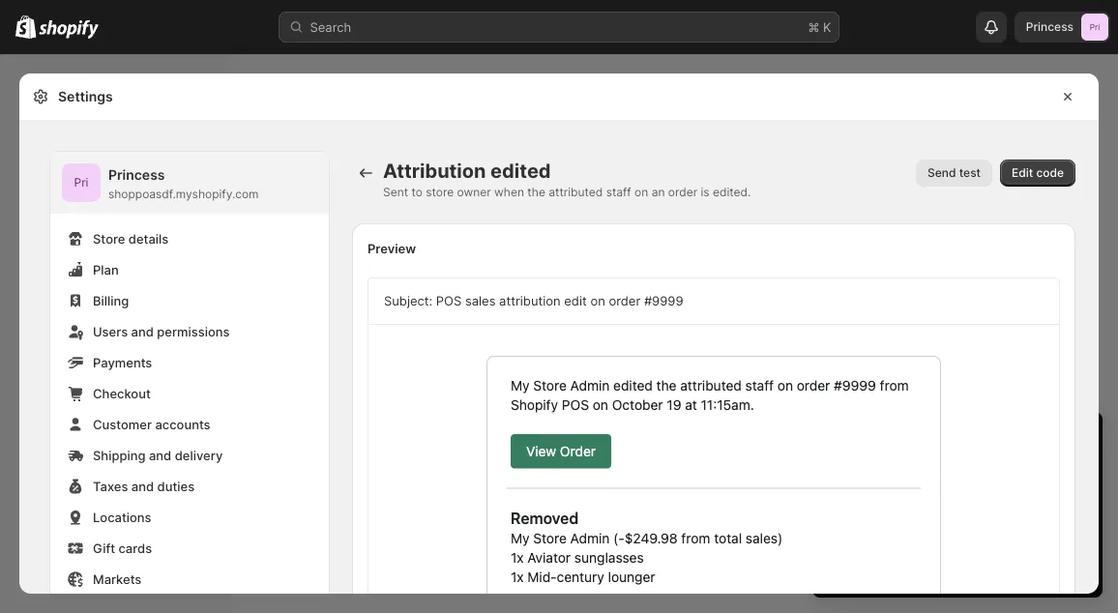 Task type: describe. For each thing, give the bounding box(es) containing it.
shipping and delivery link
[[62, 442, 317, 469]]

switch
[[832, 464, 872, 479]]

day
[[846, 429, 880, 453]]

princess for princess
[[1026, 20, 1074, 34]]

locations link
[[62, 504, 317, 531]]

credit
[[934, 503, 968, 518]]

markets
[[93, 572, 142, 587]]

plan
[[93, 262, 119, 277]]

gift cards
[[93, 541, 152, 556]]

edit code
[[1012, 166, 1064, 180]]

edit
[[1012, 166, 1033, 180]]

send
[[928, 166, 956, 180]]

to inside to customize your online store and add bonus features
[[972, 503, 984, 518]]

duties
[[157, 479, 195, 494]]

customer
[[93, 417, 152, 432]]

attribution
[[499, 294, 561, 309]]

subject: pos sales attribution edit on order #9999
[[384, 294, 683, 309]]

staff
[[606, 185, 631, 199]]

1 vertical spatial to
[[876, 464, 888, 479]]

princess shoppoasdf.myshopify.com
[[108, 167, 259, 201]]

settings dialog
[[19, 74, 1099, 613]]

1 vertical spatial store
[[900, 503, 931, 518]]

gift cards link
[[62, 535, 317, 562]]

store details link
[[62, 225, 317, 252]]

$50 app store credit
[[847, 503, 968, 518]]

1 vertical spatial on
[[590, 294, 605, 309]]

$1/month
[[954, 484, 1010, 499]]

sales
[[465, 294, 496, 309]]

shoppoasdf.myshopify.com
[[108, 187, 259, 201]]

left
[[885, 429, 915, 453]]

code
[[1036, 166, 1064, 180]]

settings link
[[12, 571, 221, 598]]

users and permissions
[[93, 324, 230, 339]]

cards
[[118, 541, 152, 556]]

1
[[832, 429, 841, 453]]

1 horizontal spatial princess image
[[1081, 14, 1109, 41]]

pick
[[919, 558, 942, 572]]

pos
[[436, 294, 462, 309]]

attribution
[[383, 159, 486, 183]]

apps button
[[12, 399, 221, 426]]

taxes
[[93, 479, 128, 494]]

add
[[946, 522, 969, 537]]

#9999
[[644, 294, 683, 309]]

in
[[920, 429, 936, 453]]

discounts
[[46, 292, 106, 307]]

shipping and delivery
[[93, 448, 223, 463]]

1 day left in your trial element
[[813, 462, 1103, 598]]

customer accounts
[[93, 417, 210, 432]]

billing
[[93, 293, 129, 308]]

first 3 months for $1/month
[[847, 484, 1010, 499]]

⌘
[[808, 19, 820, 34]]

payments
[[93, 355, 152, 370]]

1 day left in your trial button
[[813, 412, 1103, 453]]

checkout link
[[62, 380, 317, 407]]

$50 app store credit link
[[847, 503, 968, 518]]

$50
[[847, 503, 871, 518]]

store for attribution
[[426, 185, 454, 199]]

pri button
[[62, 163, 101, 202]]

edit
[[564, 294, 587, 309]]

months
[[886, 484, 930, 499]]

permissions
[[157, 324, 230, 339]]

apps
[[19, 405, 49, 419]]

princess for princess shoppoasdf.myshopify.com
[[108, 167, 165, 183]]

pick your plan link
[[832, 551, 1083, 578]]

billing link
[[62, 287, 317, 314]]

taxes and duties
[[93, 479, 195, 494]]

k
[[823, 19, 831, 34]]

sales
[[19, 335, 50, 349]]

sales channels
[[19, 335, 104, 349]]

markets link
[[62, 566, 317, 593]]

get:
[[985, 464, 1008, 479]]

plan link
[[62, 256, 317, 283]]

shop settings menu element
[[50, 152, 329, 613]]

owner
[[457, 185, 491, 199]]

app
[[874, 503, 897, 518]]

checkout
[[93, 386, 151, 401]]

locations
[[93, 510, 151, 525]]

edited.
[[713, 185, 751, 199]]

discounts link
[[12, 286, 221, 313]]

on inside "attribution edited sent to store owner when the attributed staff on an order is edited."
[[635, 185, 648, 199]]

online
[[847, 522, 883, 537]]

and inside to customize your online store and add bonus features
[[920, 522, 943, 537]]

send test button
[[916, 160, 993, 187]]

and for permissions
[[131, 324, 154, 339]]

order inside "attribution edited sent to store owner when the attributed staff on an order is edited."
[[668, 185, 698, 199]]



Task type: locate. For each thing, give the bounding box(es) containing it.
is
[[701, 185, 710, 199]]

0 horizontal spatial princess
[[108, 167, 165, 183]]

your up features on the right of page
[[1052, 503, 1078, 518]]

0 vertical spatial on
[[635, 185, 648, 199]]

1 horizontal spatial plan
[[973, 558, 997, 572]]

store down months at the bottom right of the page
[[900, 503, 931, 518]]

details
[[128, 231, 169, 246]]

attribution edited sent to store owner when the attributed staff on an order is edited.
[[383, 159, 751, 199]]

to customize your online store and add bonus features
[[847, 503, 1078, 537]]

attributed
[[549, 185, 603, 199]]

for
[[934, 484, 950, 499]]

0 vertical spatial to
[[412, 185, 423, 199]]

settings inside "link"
[[46, 577, 96, 592]]

paid
[[902, 464, 927, 479]]

to down $1/month
[[972, 503, 984, 518]]

delivery
[[175, 448, 223, 463]]

settings down gift
[[46, 577, 96, 592]]

shopify image
[[15, 15, 36, 38], [39, 20, 99, 39]]

2 horizontal spatial to
[[972, 503, 984, 518]]

edit code button
[[1000, 160, 1076, 187]]

1 vertical spatial princess
[[108, 167, 165, 183]]

0 vertical spatial princess
[[1026, 20, 1074, 34]]

store inside to customize your online store and add bonus features
[[886, 522, 917, 537]]

2 vertical spatial to
[[972, 503, 984, 518]]

1 horizontal spatial shopify image
[[39, 20, 99, 39]]

0 horizontal spatial plan
[[931, 464, 956, 479]]

users and permissions link
[[62, 318, 317, 345]]

search
[[310, 19, 351, 34]]

0 vertical spatial your
[[942, 429, 982, 453]]

princess inside princess shoppoasdf.myshopify.com
[[108, 167, 165, 183]]

features
[[1012, 522, 1061, 537]]

1 vertical spatial princess image
[[62, 163, 101, 202]]

test
[[959, 166, 981, 180]]

1 horizontal spatial on
[[635, 185, 648, 199]]

gift
[[93, 541, 115, 556]]

and down the customer accounts
[[149, 448, 171, 463]]

1 vertical spatial plan
[[973, 558, 997, 572]]

trial
[[988, 429, 1022, 453]]

store for to
[[886, 522, 917, 537]]

on right edit at the right
[[590, 294, 605, 309]]

1 horizontal spatial to
[[876, 464, 888, 479]]

0 horizontal spatial shopify image
[[15, 15, 36, 38]]

0 horizontal spatial princess image
[[62, 163, 101, 202]]

plan up for
[[931, 464, 956, 479]]

subject:
[[384, 294, 433, 309]]

edited
[[491, 159, 551, 183]]

accounts
[[155, 417, 210, 432]]

to left 'a'
[[876, 464, 888, 479]]

1 day left in your trial
[[832, 429, 1022, 453]]

store down $50 app store credit
[[886, 522, 917, 537]]

switch to a paid plan and get:
[[832, 464, 1008, 479]]

and up $1/month
[[959, 464, 982, 479]]

taxes and duties link
[[62, 473, 317, 500]]

users
[[93, 324, 128, 339]]

customize
[[988, 503, 1048, 518]]

your right the pick
[[945, 558, 970, 572]]

an
[[652, 185, 665, 199]]

and left the 'add'
[[920, 522, 943, 537]]

preview
[[368, 241, 416, 256]]

channels
[[53, 335, 104, 349]]

1 vertical spatial settings
[[46, 577, 96, 592]]

order left is
[[668, 185, 698, 199]]

and right users on the left of page
[[131, 324, 154, 339]]

on left an
[[635, 185, 648, 199]]

home
[[46, 75, 82, 90]]

1 vertical spatial your
[[1052, 503, 1078, 518]]

pick your plan
[[919, 558, 997, 572]]

0 vertical spatial store
[[426, 185, 454, 199]]

and right taxes
[[131, 479, 154, 494]]

princess image inside "shop settings menu" element
[[62, 163, 101, 202]]

shipping
[[93, 448, 146, 463]]

sent
[[383, 185, 408, 199]]

and for duties
[[131, 479, 154, 494]]

store details
[[93, 231, 169, 246]]

settings inside "dialog"
[[58, 89, 113, 105]]

bonus
[[972, 522, 1009, 537]]

to
[[412, 185, 423, 199], [876, 464, 888, 479], [972, 503, 984, 518]]

1 horizontal spatial order
[[668, 185, 698, 199]]

sales channels button
[[12, 329, 221, 356]]

3
[[874, 484, 882, 499]]

0 vertical spatial settings
[[58, 89, 113, 105]]

the
[[528, 185, 546, 199]]

store down the attribution
[[426, 185, 454, 199]]

plan down bonus
[[973, 558, 997, 572]]

plan
[[931, 464, 956, 479], [973, 558, 997, 572]]

and for delivery
[[149, 448, 171, 463]]

order left #9999
[[609, 294, 641, 309]]

your
[[942, 429, 982, 453], [1052, 503, 1078, 518], [945, 558, 970, 572]]

0 horizontal spatial order
[[609, 294, 641, 309]]

0 horizontal spatial on
[[590, 294, 605, 309]]

0 vertical spatial princess image
[[1081, 14, 1109, 41]]

0 horizontal spatial to
[[412, 185, 423, 199]]

settings up "pri" button
[[58, 89, 113, 105]]

your inside to customize your online store and add bonus features
[[1052, 503, 1078, 518]]

1 horizontal spatial princess
[[1026, 20, 1074, 34]]

0 vertical spatial order
[[668, 185, 698, 199]]

2 vertical spatial store
[[886, 522, 917, 537]]

customer accounts link
[[62, 411, 317, 438]]

⌘ k
[[808, 19, 831, 34]]

to right sent
[[412, 185, 423, 199]]

your right in
[[942, 429, 982, 453]]

0 vertical spatial plan
[[931, 464, 956, 479]]

store
[[426, 185, 454, 199], [900, 503, 931, 518], [886, 522, 917, 537]]

store inside "attribution edited sent to store owner when the attributed staff on an order is edited."
[[426, 185, 454, 199]]

first
[[847, 484, 871, 499]]

1 vertical spatial order
[[609, 294, 641, 309]]

payments link
[[62, 349, 317, 376]]

on
[[635, 185, 648, 199], [590, 294, 605, 309]]

when
[[494, 185, 524, 199]]

store
[[93, 231, 125, 246]]

home link
[[12, 70, 221, 97]]

a
[[891, 464, 898, 479]]

princess image
[[1081, 14, 1109, 41], [62, 163, 101, 202]]

to inside "attribution edited sent to store owner when the attributed staff on an order is edited."
[[412, 185, 423, 199]]

your inside dropdown button
[[942, 429, 982, 453]]

2 vertical spatial your
[[945, 558, 970, 572]]



Task type: vqa. For each thing, say whether or not it's contained in the screenshot.
be
no



